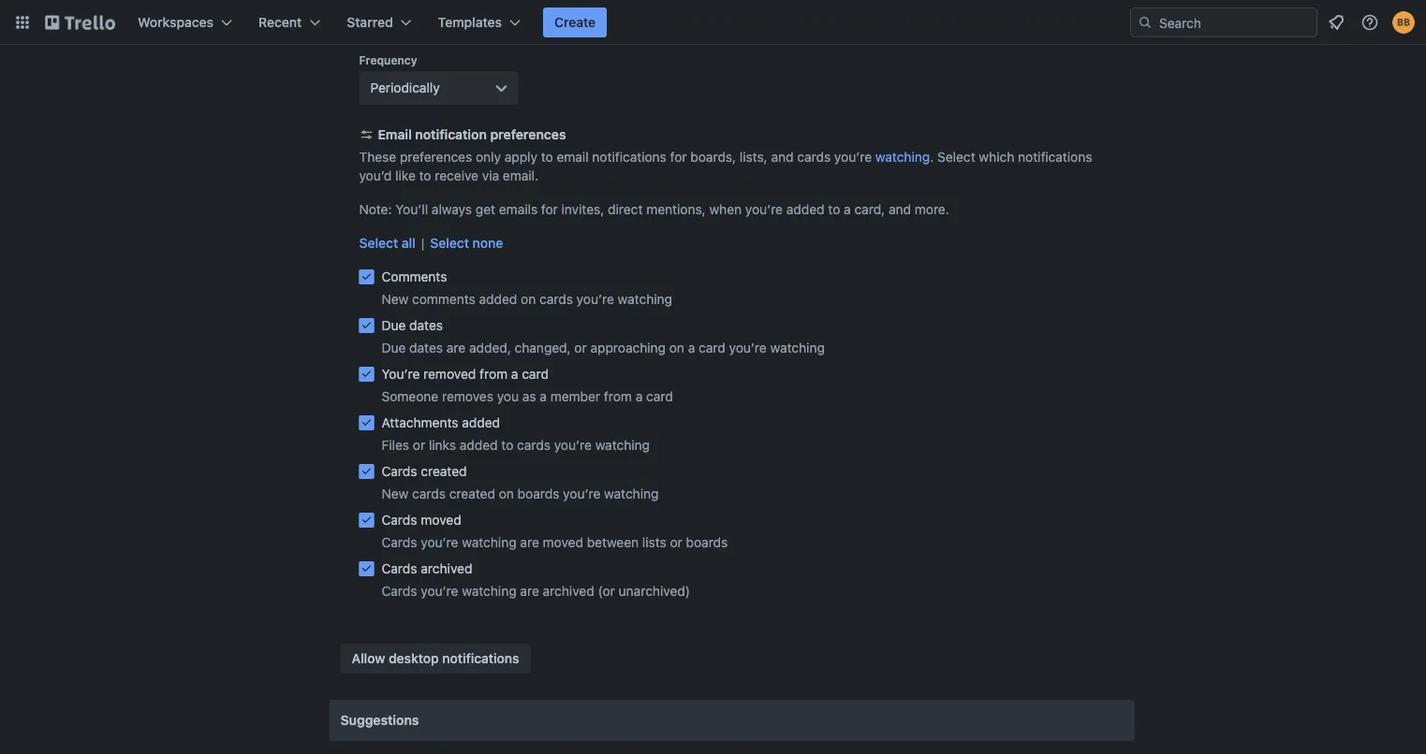 Task type: describe. For each thing, give the bounding box(es) containing it.
1 horizontal spatial for
[[670, 149, 687, 165]]

create button
[[543, 7, 607, 37]]

1 horizontal spatial moved
[[543, 535, 583, 551]]

to inside . select which notifications you'd like to receive via email.
[[419, 168, 431, 184]]

member
[[550, 389, 600, 405]]

changed,
[[515, 340, 571, 356]]

removes
[[442, 389, 493, 405]]

1 vertical spatial for
[[541, 202, 558, 217]]

invites,
[[562, 202, 604, 217]]

none
[[473, 236, 503, 251]]

attachments added
[[382, 415, 500, 431]]

note: you'll always get emails for invites, direct mentions, when you're added to a card, and more.
[[359, 202, 949, 217]]

switch to… image
[[13, 13, 32, 32]]

a up you at left
[[511, 367, 518, 382]]

comments
[[382, 269, 447, 285]]

back to home image
[[45, 7, 115, 37]]

desktop
[[389, 651, 439, 667]]

comments
[[412, 292, 476, 307]]

0 horizontal spatial card
[[522, 367, 549, 382]]

removed
[[423, 367, 476, 382]]

Search field
[[1153, 8, 1317, 37]]

to left card,
[[828, 202, 840, 217]]

cards for cards archived
[[382, 561, 417, 577]]

1 vertical spatial archived
[[543, 584, 594, 599]]

1 horizontal spatial select
[[430, 236, 469, 251]]

allow desktop notifications link
[[340, 644, 531, 674]]

direct
[[608, 202, 643, 217]]

cards created
[[382, 464, 467, 480]]

open information menu image
[[1361, 13, 1380, 32]]

due dates are added, changed, or approaching on a card you're watching
[[382, 340, 825, 356]]

(or
[[598, 584, 615, 599]]

cards moved
[[382, 513, 461, 528]]

as
[[522, 389, 536, 405]]

cards you're watching are moved between lists or boards
[[382, 535, 728, 551]]

these
[[359, 149, 396, 165]]

a left card,
[[844, 202, 851, 217]]

allow desktop notifications
[[352, 651, 519, 667]]

you'll
[[396, 202, 428, 217]]

primary element
[[0, 0, 1426, 45]]

1 vertical spatial on
[[669, 340, 685, 356]]

cards you're watching are archived (or unarchived)
[[382, 584, 690, 599]]

card,
[[855, 202, 885, 217]]

are for cards archived
[[520, 584, 539, 599]]

approaching
[[591, 340, 666, 356]]

0 vertical spatial preferences
[[490, 127, 566, 142]]

starred
[[347, 15, 393, 30]]

select inside . select which notifications you'd like to receive via email.
[[938, 149, 976, 165]]

select all | select none
[[359, 236, 503, 251]]

allow
[[352, 651, 385, 667]]

1 horizontal spatial and
[[889, 202, 911, 217]]

via
[[482, 168, 499, 184]]

frequency
[[359, 53, 417, 66]]

cards up the changed, at the top
[[539, 292, 573, 307]]

between
[[587, 535, 639, 551]]

1 vertical spatial or
[[413, 438, 425, 453]]

0 horizontal spatial boards
[[518, 487, 559, 502]]

added left card,
[[787, 202, 825, 217]]

2 vertical spatial or
[[670, 535, 683, 551]]

added right "links"
[[460, 438, 498, 453]]

to down you at left
[[501, 438, 514, 453]]

cards archived
[[382, 561, 472, 577]]

note:
[[359, 202, 392, 217]]

periodically
[[370, 80, 440, 96]]

cards for cards you're watching are moved between lists or boards
[[382, 535, 417, 551]]

workspaces
[[138, 15, 214, 30]]

email.
[[503, 168, 539, 184]]

cards for cards moved
[[382, 513, 417, 528]]

0 vertical spatial card
[[699, 340, 726, 356]]

0 horizontal spatial and
[[771, 149, 794, 165]]

attachments
[[382, 415, 458, 431]]

. select which notifications you'd like to receive via email.
[[359, 149, 1092, 184]]

0 vertical spatial created
[[421, 464, 467, 480]]

all
[[402, 236, 416, 251]]

these preferences only apply to email notifications for boards, lists, and cards you're watching
[[359, 149, 930, 165]]

dates for due dates
[[409, 318, 443, 333]]

0 notifications image
[[1325, 11, 1348, 34]]

recent
[[259, 15, 302, 30]]

you'd
[[359, 168, 392, 184]]

cards down as
[[517, 438, 551, 453]]

cards for cards created
[[382, 464, 417, 480]]

new for new comments added on cards you're watching
[[382, 292, 409, 307]]

create
[[554, 15, 596, 30]]



Task type: locate. For each thing, give the bounding box(es) containing it.
1 horizontal spatial on
[[521, 292, 536, 307]]

more.
[[915, 202, 949, 217]]

get
[[476, 202, 495, 217]]

notifications right desktop
[[442, 651, 519, 667]]

0 horizontal spatial notifications
[[442, 651, 519, 667]]

a down approaching
[[636, 389, 643, 405]]

cards down cards created
[[412, 487, 446, 502]]

1 new from the top
[[382, 292, 409, 307]]

cards right lists,
[[797, 149, 831, 165]]

email
[[378, 127, 412, 142]]

1 horizontal spatial card
[[646, 389, 673, 405]]

0 horizontal spatial from
[[480, 367, 508, 382]]

boards,
[[691, 149, 736, 165]]

0 vertical spatial moved
[[421, 513, 461, 528]]

on down "files or links added to cards you're watching"
[[499, 487, 514, 502]]

on
[[521, 292, 536, 307], [669, 340, 685, 356], [499, 487, 514, 502]]

select
[[938, 149, 976, 165], [359, 236, 398, 251], [430, 236, 469, 251]]

you're
[[834, 149, 872, 165], [745, 202, 783, 217], [577, 292, 614, 307], [729, 340, 767, 356], [554, 438, 592, 453], [563, 487, 601, 502], [421, 535, 458, 551], [421, 584, 458, 599]]

dates down comments
[[409, 318, 443, 333]]

2 vertical spatial on
[[499, 487, 514, 502]]

4 cards from the top
[[382, 561, 417, 577]]

templates button
[[427, 7, 532, 37]]

archived down "cards moved"
[[421, 561, 472, 577]]

0 vertical spatial new
[[382, 292, 409, 307]]

added down removes
[[462, 415, 500, 431]]

cards
[[382, 464, 417, 480], [382, 513, 417, 528], [382, 535, 417, 551], [382, 561, 417, 577], [382, 584, 417, 599]]

email notification preferences
[[378, 127, 566, 142]]

2 vertical spatial are
[[520, 584, 539, 599]]

select right the |
[[430, 236, 469, 251]]

added
[[787, 202, 825, 217], [479, 292, 517, 307], [462, 415, 500, 431], [460, 438, 498, 453]]

0 horizontal spatial archived
[[421, 561, 472, 577]]

0 vertical spatial archived
[[421, 561, 472, 577]]

when
[[709, 202, 742, 217]]

for
[[670, 149, 687, 165], [541, 202, 558, 217]]

a right approaching
[[688, 340, 695, 356]]

0 vertical spatial dates
[[409, 318, 443, 333]]

0 vertical spatial due
[[382, 318, 406, 333]]

select all button
[[359, 234, 416, 253]]

someone removes you as a member from a card
[[382, 389, 673, 405]]

added up added, on the left
[[479, 292, 517, 307]]

2 horizontal spatial or
[[670, 535, 683, 551]]

1 vertical spatial from
[[604, 389, 632, 405]]

select none button
[[430, 234, 503, 253]]

card right approaching
[[699, 340, 726, 356]]

recent button
[[247, 7, 332, 37]]

created
[[421, 464, 467, 480], [449, 487, 495, 502]]

0 vertical spatial on
[[521, 292, 536, 307]]

0 horizontal spatial moved
[[421, 513, 461, 528]]

1 vertical spatial due
[[382, 340, 406, 356]]

1 horizontal spatial notifications
[[592, 149, 667, 165]]

like
[[395, 168, 416, 184]]

are for cards moved
[[520, 535, 539, 551]]

1 vertical spatial and
[[889, 202, 911, 217]]

apply
[[505, 149, 538, 165]]

0 horizontal spatial for
[[541, 202, 558, 217]]

lists,
[[740, 149, 768, 165]]

starred button
[[336, 7, 423, 37]]

you're
[[382, 367, 420, 382]]

card up as
[[522, 367, 549, 382]]

notifications up the direct
[[592, 149, 667, 165]]

card down approaching
[[646, 389, 673, 405]]

1 horizontal spatial boards
[[686, 535, 728, 551]]

on up the changed, at the top
[[521, 292, 536, 307]]

suggestions
[[340, 713, 419, 729]]

notifications
[[592, 149, 667, 165], [1018, 149, 1092, 165], [442, 651, 519, 667]]

and right lists,
[[771, 149, 794, 165]]

1 vertical spatial card
[[522, 367, 549, 382]]

boards up cards you're watching are moved between lists or boards
[[518, 487, 559, 502]]

to left email
[[541, 149, 553, 165]]

moved up cards archived
[[421, 513, 461, 528]]

on for boards
[[499, 487, 514, 502]]

1 dates from the top
[[409, 318, 443, 333]]

workspaces button
[[126, 7, 244, 37]]

moved
[[421, 513, 461, 528], [543, 535, 583, 551]]

2 horizontal spatial select
[[938, 149, 976, 165]]

watching link
[[876, 149, 930, 165]]

for right "emails"
[[541, 202, 558, 217]]

.
[[930, 149, 934, 165]]

new cards created on boards you're watching
[[382, 487, 659, 502]]

someone
[[382, 389, 439, 405]]

and right card,
[[889, 202, 911, 217]]

moved left between
[[543, 535, 583, 551]]

dates for due dates are added, changed, or approaching on a card you're watching
[[409, 340, 443, 356]]

select right .
[[938, 149, 976, 165]]

are
[[447, 340, 466, 356], [520, 535, 539, 551], [520, 584, 539, 599]]

0 vertical spatial for
[[670, 149, 687, 165]]

files
[[382, 438, 409, 453]]

from
[[480, 367, 508, 382], [604, 389, 632, 405]]

1 vertical spatial are
[[520, 535, 539, 551]]

0 vertical spatial from
[[480, 367, 508, 382]]

lists
[[642, 535, 667, 551]]

to
[[541, 149, 553, 165], [419, 168, 431, 184], [828, 202, 840, 217], [501, 438, 514, 453]]

boards
[[518, 487, 559, 502], [686, 535, 728, 551]]

bob builder (bobbuilder40) image
[[1393, 11, 1415, 34]]

are up removed
[[447, 340, 466, 356]]

notification
[[415, 127, 487, 142]]

added,
[[469, 340, 511, 356]]

only
[[476, 149, 501, 165]]

dates
[[409, 318, 443, 333], [409, 340, 443, 356]]

due dates
[[382, 318, 443, 333]]

1 vertical spatial new
[[382, 487, 409, 502]]

3 cards from the top
[[382, 535, 417, 551]]

and
[[771, 149, 794, 165], [889, 202, 911, 217]]

2 dates from the top
[[409, 340, 443, 356]]

receive
[[435, 168, 479, 184]]

mentions,
[[646, 202, 706, 217]]

you're removed from a card
[[382, 367, 549, 382]]

or right lists
[[670, 535, 683, 551]]

1 vertical spatial moved
[[543, 535, 583, 551]]

1 horizontal spatial from
[[604, 389, 632, 405]]

or down attachments
[[413, 438, 425, 453]]

always
[[432, 202, 472, 217]]

email
[[557, 149, 589, 165]]

preferences up the "apply"
[[490, 127, 566, 142]]

links
[[429, 438, 456, 453]]

5 cards from the top
[[382, 584, 417, 599]]

1 horizontal spatial preferences
[[490, 127, 566, 142]]

dates down due dates
[[409, 340, 443, 356]]

new
[[382, 292, 409, 307], [382, 487, 409, 502]]

1 due from the top
[[382, 318, 406, 333]]

2 cards from the top
[[382, 513, 417, 528]]

card
[[699, 340, 726, 356], [522, 367, 549, 382], [646, 389, 673, 405]]

are down cards you're watching are moved between lists or boards
[[520, 584, 539, 599]]

|
[[421, 236, 425, 251]]

2 new from the top
[[382, 487, 409, 502]]

new down cards created
[[382, 487, 409, 502]]

0 horizontal spatial select
[[359, 236, 398, 251]]

new comments added on cards you're watching
[[382, 292, 672, 307]]

notifications inside . select which notifications you'd like to receive via email.
[[1018, 149, 1092, 165]]

created down "links"
[[421, 464, 467, 480]]

new for new cards created on boards you're watching
[[382, 487, 409, 502]]

which
[[979, 149, 1015, 165]]

1 vertical spatial dates
[[409, 340, 443, 356]]

due for due dates
[[382, 318, 406, 333]]

due for due dates are added, changed, or approaching on a card you're watching
[[382, 340, 406, 356]]

0 horizontal spatial or
[[413, 438, 425, 453]]

select left all
[[359, 236, 398, 251]]

0 vertical spatial are
[[447, 340, 466, 356]]

are up the cards you're watching are archived (or unarchived)
[[520, 535, 539, 551]]

search image
[[1138, 15, 1153, 30]]

0 vertical spatial or
[[574, 340, 587, 356]]

archived
[[421, 561, 472, 577], [543, 584, 594, 599]]

0 horizontal spatial preferences
[[400, 149, 472, 165]]

cards for cards you're watching are archived (or unarchived)
[[382, 584, 417, 599]]

emails
[[499, 202, 538, 217]]

2 horizontal spatial on
[[669, 340, 685, 356]]

new down comments
[[382, 292, 409, 307]]

1 cards from the top
[[382, 464, 417, 480]]

boards right lists
[[686, 535, 728, 551]]

2 horizontal spatial card
[[699, 340, 726, 356]]

1 horizontal spatial or
[[574, 340, 587, 356]]

cards
[[797, 149, 831, 165], [539, 292, 573, 307], [517, 438, 551, 453], [412, 487, 446, 502]]

due
[[382, 318, 406, 333], [382, 340, 406, 356]]

0 vertical spatial and
[[771, 149, 794, 165]]

a right as
[[540, 389, 547, 405]]

from down added, on the left
[[480, 367, 508, 382]]

or right the changed, at the top
[[574, 340, 587, 356]]

1 vertical spatial boards
[[686, 535, 728, 551]]

or
[[574, 340, 587, 356], [413, 438, 425, 453], [670, 535, 683, 551]]

2 due from the top
[[382, 340, 406, 356]]

2 horizontal spatial notifications
[[1018, 149, 1092, 165]]

templates
[[438, 15, 502, 30]]

0 vertical spatial boards
[[518, 487, 559, 502]]

created down cards created
[[449, 487, 495, 502]]

you
[[497, 389, 519, 405]]

for left boards,
[[670, 149, 687, 165]]

watching
[[876, 149, 930, 165], [618, 292, 672, 307], [770, 340, 825, 356], [595, 438, 650, 453], [604, 487, 659, 502], [462, 535, 517, 551], [462, 584, 517, 599]]

to right like
[[419, 168, 431, 184]]

preferences down the 'notification'
[[400, 149, 472, 165]]

0 horizontal spatial on
[[499, 487, 514, 502]]

1 horizontal spatial archived
[[543, 584, 594, 599]]

archived left (or
[[543, 584, 594, 599]]

notifications right which
[[1018, 149, 1092, 165]]

unarchived)
[[619, 584, 690, 599]]

notifications inside "link"
[[442, 651, 519, 667]]

1 vertical spatial preferences
[[400, 149, 472, 165]]

2 vertical spatial card
[[646, 389, 673, 405]]

files or links added to cards you're watching
[[382, 438, 650, 453]]

on right approaching
[[669, 340, 685, 356]]

from right member
[[604, 389, 632, 405]]

on for cards
[[521, 292, 536, 307]]

1 vertical spatial created
[[449, 487, 495, 502]]



Task type: vqa. For each thing, say whether or not it's contained in the screenshot.


